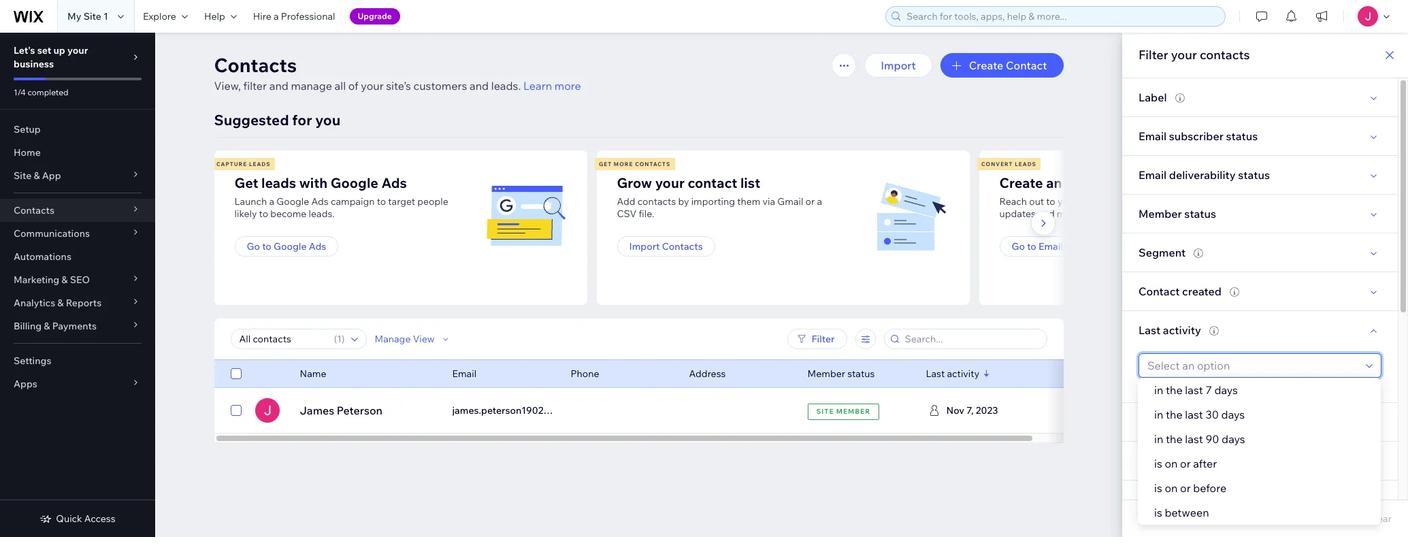 Task type: describe. For each thing, give the bounding box(es) containing it.
Select an option field
[[1144, 354, 1362, 377]]

is between
[[1155, 506, 1209, 519]]

view link
[[953, 398, 1011, 423]]

contacts
[[635, 161, 671, 167]]

become
[[270, 208, 307, 220]]

or for is on or before
[[1181, 481, 1191, 495]]

settings
[[14, 355, 51, 367]]

automations link
[[0, 245, 155, 268]]

2023
[[976, 404, 998, 417]]

hire
[[253, 10, 272, 22]]

on for is on or after
[[1165, 457, 1178, 470]]

label
[[1139, 91, 1167, 104]]

30
[[1206, 408, 1219, 421]]

import contacts
[[629, 240, 703, 253]]

between
[[1165, 506, 1209, 519]]

more.
[[1057, 208, 1082, 220]]

apps button
[[0, 372, 155, 396]]

0 vertical spatial site
[[83, 10, 101, 22]]

last for 90
[[1185, 432, 1204, 446]]

0 vertical spatial contacts
[[1200, 47, 1250, 63]]

site for site member
[[817, 407, 834, 416]]

subscriber
[[1169, 129, 1224, 143]]

or for is on or after
[[1181, 457, 1191, 470]]

create an email campaign reach out to your subscribers with newsletters, updates and more.
[[1000, 174, 1208, 220]]

file.
[[639, 208, 655, 220]]

quick
[[56, 513, 82, 525]]

billing & payments
[[14, 320, 97, 332]]

your inside contacts view, filter and manage all of your site's customers and leads. learn more
[[361, 79, 384, 93]]

people
[[417, 195, 449, 208]]

& for billing
[[44, 320, 50, 332]]

contacts button
[[0, 199, 155, 222]]

up
[[53, 44, 65, 57]]

set
[[37, 44, 51, 57]]

import for import
[[881, 59, 916, 72]]

them
[[737, 195, 761, 208]]

completed
[[28, 87, 68, 97]]

manage
[[375, 333, 411, 345]]

capture leads
[[216, 161, 271, 167]]

0 vertical spatial ads
[[382, 174, 407, 191]]

1 horizontal spatial phone
[[1139, 493, 1172, 507]]

newsletters,
[[1155, 195, 1208, 208]]

marketing inside popup button
[[14, 274, 59, 286]]

view inside view link
[[969, 404, 994, 417]]

a inside grow your contact list add contacts by importing them via gmail or a csv file.
[[817, 195, 822, 208]]

setup link
[[0, 118, 155, 141]]

0 vertical spatial google
[[331, 174, 379, 191]]

home
[[14, 146, 41, 159]]

quick access button
[[40, 513, 116, 525]]

1 vertical spatial 1
[[337, 333, 342, 345]]

james peterson
[[300, 404, 383, 417]]

likely
[[235, 208, 257, 220]]

create contact button
[[941, 53, 1064, 78]]

is for is between
[[1155, 506, 1163, 519]]

your inside let's set up your business
[[67, 44, 88, 57]]

in for in the last 30 days
[[1155, 408, 1164, 421]]

home link
[[0, 141, 155, 164]]

0 horizontal spatial phone
[[571, 368, 599, 380]]

my site 1
[[67, 10, 108, 22]]

leads. inside contacts view, filter and manage all of your site's customers and leads. learn more
[[491, 79, 521, 93]]

to right likely
[[259, 208, 268, 220]]

suggested for you
[[214, 111, 341, 129]]

site & app button
[[0, 164, 155, 187]]

create for an
[[1000, 174, 1043, 191]]

sidebar element
[[0, 33, 155, 537]]

filters
[[1154, 513, 1181, 525]]

by
[[678, 195, 689, 208]]

is on or before
[[1155, 481, 1227, 495]]

create for contact
[[969, 59, 1004, 72]]

more
[[555, 79, 581, 93]]

site for site & app
[[14, 170, 31, 182]]

a inside get leads with google ads launch a google ads campaign to target people likely to become leads.
[[269, 195, 274, 208]]

james peterson image
[[255, 398, 279, 423]]

after
[[1194, 457, 1217, 470]]

automations
[[14, 251, 71, 263]]

1 horizontal spatial contact
[[1139, 285, 1180, 298]]

manage view button
[[375, 333, 451, 345]]

site member
[[817, 407, 871, 416]]

in for in the last 7 days
[[1155, 383, 1164, 397]]

ads inside button
[[309, 240, 326, 253]]

grow
[[617, 174, 652, 191]]

the for in the last 30 days
[[1166, 408, 1183, 421]]

filter button
[[787, 329, 847, 349]]

in the last 7 days
[[1155, 383, 1238, 397]]

let's
[[14, 44, 35, 57]]

7,
[[967, 404, 974, 417]]

out
[[1030, 195, 1044, 208]]

google inside button
[[274, 240, 307, 253]]

get leads with google ads launch a google ads campaign to target people likely to become leads.
[[235, 174, 449, 220]]

go to google ads button
[[235, 236, 339, 257]]

with inside create an email campaign reach out to your subscribers with newsletters, updates and more.
[[1134, 195, 1153, 208]]

you
[[315, 111, 341, 129]]

campaign inside create an email campaign reach out to your subscribers with newsletters, updates and more.
[[1104, 174, 1168, 191]]

status down deliverability
[[1185, 207, 1217, 221]]

7
[[1206, 383, 1212, 397]]

assignee
[[1139, 415, 1187, 429]]

to left 'target'
[[377, 195, 386, 208]]

the for in the last 90 days
[[1166, 432, 1183, 446]]

status right subscriber
[[1226, 129, 1258, 143]]

apps
[[14, 378, 37, 390]]

campaign inside get leads with google ads launch a google ads campaign to target people likely to become leads.
[[331, 195, 375, 208]]

manage view
[[375, 333, 435, 345]]

0 vertical spatial 1
[[104, 10, 108, 22]]

to inside the go to google ads button
[[262, 240, 272, 253]]

app
[[42, 170, 61, 182]]

hire a professional
[[253, 10, 335, 22]]

days for in the last 90 days
[[1222, 432, 1246, 446]]

1 horizontal spatial activity
[[1163, 323, 1201, 337]]

analytics
[[14, 297, 55, 309]]

james.peterson1902@gmail.com
[[452, 404, 600, 417]]

0 horizontal spatial and
[[269, 79, 289, 93]]

upgrade button
[[350, 8, 400, 25]]

address
[[689, 368, 726, 380]]

quick access
[[56, 513, 116, 525]]

site's
[[386, 79, 411, 93]]

capture
[[216, 161, 247, 167]]

of
[[348, 79, 359, 93]]

status right deliverability
[[1239, 168, 1270, 182]]

csv
[[617, 208, 637, 220]]

list
[[741, 174, 761, 191]]

gmail
[[778, 195, 804, 208]]

access
[[84, 513, 116, 525]]

go for get
[[247, 240, 260, 253]]

in the last 30 days
[[1155, 408, 1245, 421]]

go for create
[[1012, 240, 1025, 253]]

email inside button
[[1039, 240, 1063, 253]]

an
[[1046, 174, 1062, 191]]



Task type: vqa. For each thing, say whether or not it's contained in the screenshot.
GET LEADS WITH GOOGLE ADS LAUNCH A GOOGLE ADS CAMPAIGN TO TARGET PEOPLE LIKELY TO BECOME LEADS.
yes



Task type: locate. For each thing, give the bounding box(es) containing it.
with right subscribers
[[1134, 195, 1153, 208]]

create contact
[[969, 59, 1047, 72]]

email deliverability status
[[1139, 168, 1270, 182]]

1 vertical spatial filter
[[812, 333, 835, 345]]

name
[[300, 368, 326, 380]]

2 horizontal spatial and
[[1038, 208, 1055, 220]]

and inside create an email campaign reach out to your subscribers with newsletters, updates and more.
[[1038, 208, 1055, 220]]

last left 90
[[1185, 432, 1204, 446]]

3 last from the top
[[1185, 432, 1204, 446]]

create inside create an email campaign reach out to your subscribers with newsletters, updates and more.
[[1000, 174, 1043, 191]]

the down assignee
[[1166, 432, 1183, 446]]

0 vertical spatial is
[[1155, 457, 1163, 470]]

1 horizontal spatial site
[[83, 10, 101, 22]]

0 vertical spatial leads.
[[491, 79, 521, 93]]

leads for create
[[1015, 161, 1037, 167]]

1 vertical spatial activity
[[947, 368, 980, 380]]

list
[[212, 150, 1358, 305]]

contact inside button
[[1006, 59, 1047, 72]]

on up is between
[[1165, 481, 1178, 495]]

google
[[331, 174, 379, 191], [277, 195, 309, 208], [274, 240, 307, 253]]

ads up 'target'
[[382, 174, 407, 191]]

& left app on the left top of the page
[[34, 170, 40, 182]]

1 vertical spatial import
[[629, 240, 660, 253]]

3 in from the top
[[1155, 432, 1164, 446]]

1 horizontal spatial contacts
[[1200, 47, 1250, 63]]

0 horizontal spatial leads
[[249, 161, 271, 167]]

1 horizontal spatial campaign
[[1104, 174, 1168, 191]]

filter for filter
[[812, 333, 835, 345]]

0 vertical spatial contact
[[1006, 59, 1047, 72]]

contacts view, filter and manage all of your site's customers and leads. learn more
[[214, 53, 581, 93]]

activity
[[1163, 323, 1201, 337], [947, 368, 980, 380]]

1 horizontal spatial 1
[[337, 333, 342, 345]]

1 horizontal spatial with
[[1134, 195, 1153, 208]]

1 horizontal spatial import
[[881, 59, 916, 72]]

1 vertical spatial google
[[277, 195, 309, 208]]

contact down search for tools, apps, help & more... field
[[1006, 59, 1047, 72]]

2 vertical spatial in
[[1155, 432, 1164, 446]]

to inside create an email campaign reach out to your subscribers with newsletters, updates and more.
[[1047, 195, 1056, 208]]

the for in the last 7 days
[[1166, 383, 1183, 397]]

segment
[[1139, 246, 1186, 259]]

0 horizontal spatial with
[[299, 174, 328, 191]]

0 vertical spatial contacts
[[214, 53, 297, 77]]

0 horizontal spatial campaign
[[331, 195, 375, 208]]

1 vertical spatial contacts
[[14, 204, 54, 216]]

no filters applied
[[1139, 513, 1218, 525]]

james
[[300, 404, 334, 417]]

1 vertical spatial site
[[14, 170, 31, 182]]

on up is on or before
[[1165, 457, 1178, 470]]

view,
[[214, 79, 241, 93]]

view
[[413, 333, 435, 345], [969, 404, 994, 417]]

1 horizontal spatial and
[[470, 79, 489, 93]]

& for analytics
[[57, 297, 64, 309]]

1 vertical spatial leads.
[[309, 208, 335, 220]]

1/4 completed
[[14, 87, 68, 97]]

all
[[335, 79, 346, 93]]

convert leads
[[982, 161, 1037, 167]]

and left more.
[[1038, 208, 1055, 220]]

0 vertical spatial import
[[881, 59, 916, 72]]

1 vertical spatial ads
[[311, 195, 329, 208]]

contacts up filter at the top left of the page
[[214, 53, 297, 77]]

2 in from the top
[[1155, 408, 1164, 421]]

0 vertical spatial activity
[[1163, 323, 1201, 337]]

2 vertical spatial days
[[1222, 432, 1246, 446]]

0 horizontal spatial marketing
[[14, 274, 59, 286]]

0 vertical spatial last
[[1139, 323, 1161, 337]]

& inside dropdown button
[[34, 170, 40, 182]]

days right the 30
[[1222, 408, 1245, 421]]

& left seo
[[61, 274, 68, 286]]

3 is from the top
[[1155, 506, 1163, 519]]

status up site member
[[848, 368, 875, 380]]

0 horizontal spatial last
[[926, 368, 945, 380]]

marketing up analytics
[[14, 274, 59, 286]]

convert
[[982, 161, 1013, 167]]

0 horizontal spatial go
[[247, 240, 260, 253]]

1 horizontal spatial marketing
[[1066, 240, 1111, 253]]

1 on from the top
[[1165, 457, 1178, 470]]

1 vertical spatial contacts
[[638, 195, 676, 208]]

0 horizontal spatial 1
[[104, 10, 108, 22]]

a right the gmail
[[817, 195, 822, 208]]

2 leads from the left
[[1015, 161, 1037, 167]]

campaign up subscribers
[[1104, 174, 1168, 191]]

contacts inside dropdown button
[[14, 204, 54, 216]]

in down in the last 7 days
[[1155, 408, 1164, 421]]

1 the from the top
[[1166, 383, 1183, 397]]

site & app
[[14, 170, 61, 182]]

on
[[1165, 457, 1178, 470], [1165, 481, 1178, 495]]

Unsaved view field
[[235, 330, 330, 349]]

with inside get leads with google ads launch a google ads campaign to target people likely to become leads.
[[299, 174, 328, 191]]

contact
[[688, 174, 738, 191]]

nov
[[947, 404, 965, 417]]

2 horizontal spatial contacts
[[662, 240, 703, 253]]

campaign left 'target'
[[331, 195, 375, 208]]

1 is from the top
[[1155, 457, 1163, 470]]

0 vertical spatial filter
[[1139, 47, 1169, 63]]

1 right the my
[[104, 10, 108, 22]]

2 horizontal spatial site
[[817, 407, 834, 416]]

& for marketing
[[61, 274, 68, 286]]

1 vertical spatial member
[[808, 368, 846, 380]]

2 vertical spatial google
[[274, 240, 307, 253]]

contact down segment
[[1139, 285, 1180, 298]]

1 horizontal spatial last
[[1139, 323, 1161, 337]]

hire a professional link
[[245, 0, 343, 33]]

your inside create an email campaign reach out to your subscribers with newsletters, updates and more.
[[1058, 195, 1078, 208]]

1 vertical spatial contact
[[1139, 285, 1180, 298]]

1 horizontal spatial go
[[1012, 240, 1025, 253]]

marketing & seo button
[[0, 268, 155, 291]]

before
[[1194, 481, 1227, 495]]

with right 'leads'
[[299, 174, 328, 191]]

view right the nov at bottom right
[[969, 404, 994, 417]]

last for 30
[[1185, 408, 1204, 421]]

0 horizontal spatial filter
[[812, 333, 835, 345]]

import button
[[865, 53, 933, 78]]

2 is from the top
[[1155, 481, 1163, 495]]

days for in the last 7 days
[[1215, 383, 1238, 397]]

a down 'leads'
[[269, 195, 274, 208]]

upgrade
[[358, 11, 392, 21]]

0 horizontal spatial contacts
[[14, 204, 54, 216]]

site inside dropdown button
[[14, 170, 31, 182]]

get more contacts
[[599, 161, 671, 167]]

leads
[[261, 174, 296, 191]]

in up assignee
[[1155, 383, 1164, 397]]

& left reports
[[57, 297, 64, 309]]

leads. right become
[[309, 208, 335, 220]]

customers
[[414, 79, 467, 93]]

leads right convert
[[1015, 161, 1037, 167]]

1 vertical spatial is
[[1155, 481, 1163, 495]]

ads right become
[[311, 195, 329, 208]]

deliverability
[[1169, 168, 1236, 182]]

1 leads from the left
[[249, 161, 271, 167]]

a
[[274, 10, 279, 22], [269, 195, 274, 208], [817, 195, 822, 208]]

1 in from the top
[[1155, 383, 1164, 397]]

days right 90
[[1222, 432, 1246, 446]]

create inside button
[[969, 59, 1004, 72]]

settings link
[[0, 349, 155, 372]]

1 vertical spatial view
[[969, 404, 994, 417]]

grow your contact list add contacts by importing them via gmail or a csv file.
[[617, 174, 822, 220]]

payments
[[52, 320, 97, 332]]

1 horizontal spatial filter
[[1139, 47, 1169, 63]]

0 horizontal spatial contact
[[1006, 59, 1047, 72]]

your inside grow your contact list add contacts by importing them via gmail or a csv file.
[[655, 174, 685, 191]]

0 vertical spatial in
[[1155, 383, 1164, 397]]

2 last from the top
[[1185, 408, 1204, 421]]

0 vertical spatial marketing
[[1066, 240, 1111, 253]]

1 vertical spatial last
[[926, 368, 945, 380]]

0 horizontal spatial activity
[[947, 368, 980, 380]]

to
[[377, 195, 386, 208], [1047, 195, 1056, 208], [259, 208, 268, 220], [262, 240, 272, 253], [1027, 240, 1037, 253]]

1/4
[[14, 87, 26, 97]]

days right 7
[[1215, 383, 1238, 397]]

email subscriber status
[[1139, 129, 1258, 143]]

0 vertical spatial create
[[969, 59, 1004, 72]]

1 left manage on the left of the page
[[337, 333, 342, 345]]

1 vertical spatial in
[[1155, 408, 1164, 421]]

ads
[[382, 174, 407, 191], [311, 195, 329, 208], [309, 240, 326, 253]]

1 vertical spatial with
[[1134, 195, 1153, 208]]

is up is on or before
[[1155, 457, 1163, 470]]

is up filters
[[1155, 481, 1163, 495]]

leads
[[249, 161, 271, 167], [1015, 161, 1037, 167]]

filter your contacts
[[1139, 47, 1250, 63]]

learn
[[523, 79, 552, 93]]

site
[[83, 10, 101, 22], [14, 170, 31, 182], [817, 407, 834, 416]]

to right the out
[[1047, 195, 1056, 208]]

marketing inside button
[[1066, 240, 1111, 253]]

90
[[1206, 432, 1220, 446]]

is right no
[[1155, 506, 1163, 519]]

or right the gmail
[[806, 195, 815, 208]]

leads for get
[[249, 161, 271, 167]]

on for is on or before
[[1165, 481, 1178, 495]]

billing & payments button
[[0, 315, 155, 338]]

1 vertical spatial the
[[1166, 408, 1183, 421]]

leads. left learn
[[491, 79, 521, 93]]

last activity down contact created
[[1139, 323, 1201, 337]]

last for 7
[[1185, 383, 1204, 397]]

0 vertical spatial phone
[[571, 368, 599, 380]]

go inside button
[[247, 240, 260, 253]]

or left "after"
[[1181, 457, 1191, 470]]

0 horizontal spatial member status
[[808, 368, 875, 380]]

seo
[[70, 274, 90, 286]]

(
[[334, 333, 337, 345]]

marketing down more.
[[1066, 240, 1111, 253]]

in down assignee
[[1155, 432, 1164, 446]]

2 on from the top
[[1165, 481, 1178, 495]]

0 vertical spatial the
[[1166, 383, 1183, 397]]

the
[[1166, 383, 1183, 397], [1166, 408, 1183, 421], [1166, 432, 1183, 446]]

the down in the last 7 days
[[1166, 408, 1183, 421]]

2 vertical spatial site
[[817, 407, 834, 416]]

contacts for contacts
[[14, 204, 54, 216]]

1 horizontal spatial member status
[[1139, 207, 1217, 221]]

import contacts button
[[617, 236, 715, 257]]

setup
[[14, 123, 41, 135]]

to inside go to email marketing button
[[1027, 240, 1037, 253]]

analytics & reports
[[14, 297, 102, 309]]

status
[[1226, 129, 1258, 143], [1239, 168, 1270, 182], [1185, 207, 1217, 221], [848, 368, 875, 380]]

2 the from the top
[[1166, 408, 1183, 421]]

activity down search... field
[[947, 368, 980, 380]]

view right manage on the left of the page
[[413, 333, 435, 345]]

last left 7
[[1185, 383, 1204, 397]]

analytics & reports button
[[0, 291, 155, 315]]

member status
[[1139, 207, 1217, 221], [808, 368, 875, 380]]

import for import contacts
[[629, 240, 660, 253]]

0 horizontal spatial import
[[629, 240, 660, 253]]

0 vertical spatial with
[[299, 174, 328, 191]]

professional
[[281, 10, 335, 22]]

subscribers
[[1080, 195, 1132, 208]]

or inside grow your contact list add contacts by importing them via gmail or a csv file.
[[806, 195, 815, 208]]

to down 'updates' at the top of page
[[1027, 240, 1037, 253]]

get
[[235, 174, 258, 191]]

1 vertical spatial phone
[[1139, 493, 1172, 507]]

0 vertical spatial days
[[1215, 383, 1238, 397]]

in for in the last 90 days
[[1155, 432, 1164, 446]]

go down likely
[[247, 240, 260, 253]]

0 vertical spatial or
[[806, 195, 815, 208]]

filter
[[1139, 47, 1169, 63], [812, 333, 835, 345]]

member status up site member
[[808, 368, 875, 380]]

marketing & seo
[[14, 274, 90, 286]]

2 vertical spatial or
[[1181, 481, 1191, 495]]

1 last from the top
[[1185, 383, 1204, 397]]

or left before
[[1181, 481, 1191, 495]]

2 vertical spatial member
[[837, 407, 871, 416]]

0 vertical spatial last activity
[[1139, 323, 1201, 337]]

last down search... field
[[926, 368, 945, 380]]

updates
[[1000, 208, 1036, 220]]

0 horizontal spatial contacts
[[638, 195, 676, 208]]

last activity up the nov at bottom right
[[926, 368, 980, 380]]

in the last 90 days
[[1155, 432, 1246, 446]]

reach
[[1000, 195, 1027, 208]]

suggested
[[214, 111, 289, 129]]

contacts
[[1200, 47, 1250, 63], [638, 195, 676, 208]]

1 vertical spatial last activity
[[926, 368, 980, 380]]

learn more button
[[523, 78, 581, 94]]

created
[[1183, 285, 1222, 298]]

& right billing
[[44, 320, 50, 332]]

activity down contact created
[[1163, 323, 1201, 337]]

list containing get leads with google ads
[[212, 150, 1358, 305]]

1 go from the left
[[247, 240, 260, 253]]

2 go from the left
[[1012, 240, 1025, 253]]

1 vertical spatial last
[[1185, 408, 1204, 421]]

is for is on or after
[[1155, 457, 1163, 470]]

last down contact created
[[1139, 323, 1161, 337]]

last left the 30
[[1185, 408, 1204, 421]]

the up assignee
[[1166, 383, 1183, 397]]

Search for tools, apps, help & more... field
[[903, 7, 1221, 26]]

2 vertical spatial last
[[1185, 432, 1204, 446]]

contacts down by
[[662, 240, 703, 253]]

contacts inside contacts view, filter and manage all of your site's customers and leads. learn more
[[214, 53, 297, 77]]

leads up the get
[[249, 161, 271, 167]]

0 vertical spatial member
[[1139, 207, 1182, 221]]

0 horizontal spatial leads.
[[309, 208, 335, 220]]

1 horizontal spatial last activity
[[1139, 323, 1201, 337]]

contacts for contacts view, filter and manage all of your site's customers and leads. learn more
[[214, 53, 297, 77]]

0 horizontal spatial last activity
[[926, 368, 980, 380]]

billing
[[14, 320, 42, 332]]

go down 'updates' at the top of page
[[1012, 240, 1025, 253]]

list box
[[1138, 378, 1381, 525]]

1 vertical spatial days
[[1222, 408, 1245, 421]]

1 vertical spatial marketing
[[14, 274, 59, 286]]

go inside button
[[1012, 240, 1025, 253]]

days for in the last 30 days
[[1222, 408, 1245, 421]]

0 vertical spatial on
[[1165, 457, 1178, 470]]

1 vertical spatial or
[[1181, 457, 1191, 470]]

& inside dropdown button
[[57, 297, 64, 309]]

filter for filter your contacts
[[1139, 47, 1169, 63]]

leads. inside get leads with google ads launch a google ads campaign to target people likely to become leads.
[[309, 208, 335, 220]]

1 horizontal spatial leads
[[1015, 161, 1037, 167]]

via
[[763, 195, 776, 208]]

a right hire at left top
[[274, 10, 279, 22]]

contacts up communications
[[14, 204, 54, 216]]

None checkbox
[[230, 402, 241, 419]]

2 vertical spatial the
[[1166, 432, 1183, 446]]

is on or after
[[1155, 457, 1217, 470]]

member status up segment
[[1139, 207, 1217, 221]]

2 vertical spatial contacts
[[662, 240, 703, 253]]

None checkbox
[[230, 366, 241, 382]]

1 vertical spatial member status
[[808, 368, 875, 380]]

email
[[1065, 174, 1101, 191]]

and right filter at the top left of the page
[[269, 79, 289, 93]]

to down become
[[262, 240, 272, 253]]

list box containing in the last 7 days
[[1138, 378, 1381, 525]]

0 horizontal spatial view
[[413, 333, 435, 345]]

& for site
[[34, 170, 40, 182]]

contacts inside grow your contact list add contacts by importing them via gmail or a csv file.
[[638, 195, 676, 208]]

0 horizontal spatial site
[[14, 170, 31, 182]]

Search... field
[[901, 330, 1043, 349]]

ads down get leads with google ads launch a google ads campaign to target people likely to become leads.
[[309, 240, 326, 253]]

and right customers
[[470, 79, 489, 93]]

is for is on or before
[[1155, 481, 1163, 495]]

filter inside button
[[812, 333, 835, 345]]

0 vertical spatial view
[[413, 333, 435, 345]]

and
[[269, 79, 289, 93], [470, 79, 489, 93], [1038, 208, 1055, 220]]

0 vertical spatial member status
[[1139, 207, 1217, 221]]

3 the from the top
[[1166, 432, 1183, 446]]

contacts inside button
[[662, 240, 703, 253]]

target
[[388, 195, 415, 208]]

for
[[292, 111, 312, 129]]

1 horizontal spatial contacts
[[214, 53, 297, 77]]



